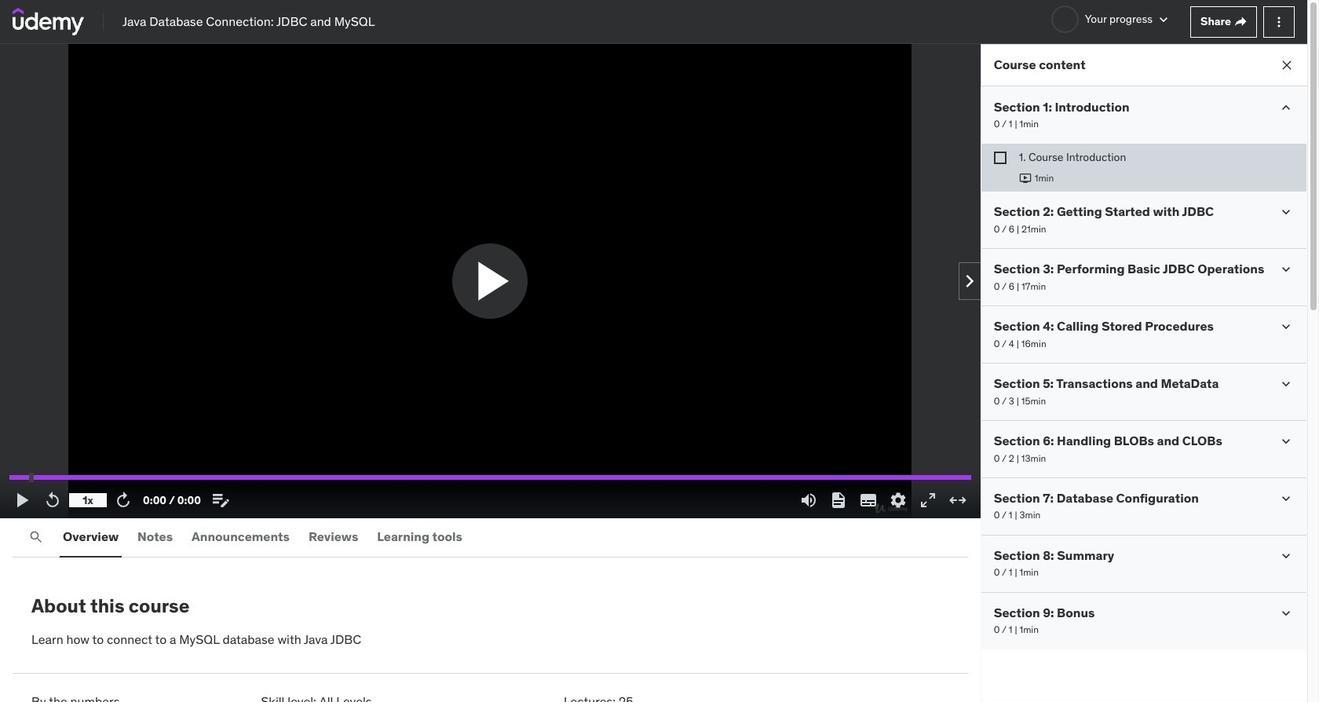 Task type: describe. For each thing, give the bounding box(es) containing it.
close course content sidebar image
[[1280, 57, 1295, 73]]

progress bar slider
[[9, 468, 972, 487]]

settings image
[[889, 491, 908, 510]]

forward 5 seconds image
[[114, 491, 133, 510]]

5 small image from the top
[[1279, 434, 1295, 450]]

xsmall image
[[1235, 15, 1247, 28]]



Task type: locate. For each thing, give the bounding box(es) containing it.
play image
[[13, 491, 32, 510]]

sidebar element
[[981, 44, 1308, 702]]

expanded view image
[[949, 491, 968, 510]]

fullscreen image
[[919, 491, 938, 510]]

search image
[[28, 529, 44, 545]]

subtitles image
[[859, 491, 878, 510]]

play video image
[[468, 256, 519, 306]]

actions image
[[1272, 14, 1287, 29]]

1 small image from the top
[[1279, 100, 1295, 115]]

4 small image from the top
[[1279, 319, 1295, 335]]

2 small image from the top
[[1279, 205, 1295, 220]]

3 small image from the top
[[1279, 262, 1295, 278]]

go to next lecture image
[[958, 269, 983, 294]]

xsmall image
[[994, 152, 1007, 164]]

play course introduction image
[[1019, 172, 1032, 185]]

rewind 5 seconds image
[[43, 491, 62, 510]]

add note image
[[211, 491, 230, 510]]

transcript in sidebar region image
[[829, 491, 848, 510]]

small image
[[1279, 100, 1295, 115], [1279, 205, 1295, 220], [1279, 262, 1295, 278], [1279, 319, 1295, 335], [1279, 434, 1295, 450]]

mute image
[[799, 491, 818, 510]]

udemy image
[[13, 8, 84, 35]]

small image
[[1156, 12, 1172, 27], [1279, 377, 1295, 392], [1279, 491, 1295, 507], [1279, 549, 1295, 564], [1279, 606, 1295, 622]]



Task type: vqa. For each thing, say whether or not it's contained in the screenshot.
Carousel element
no



